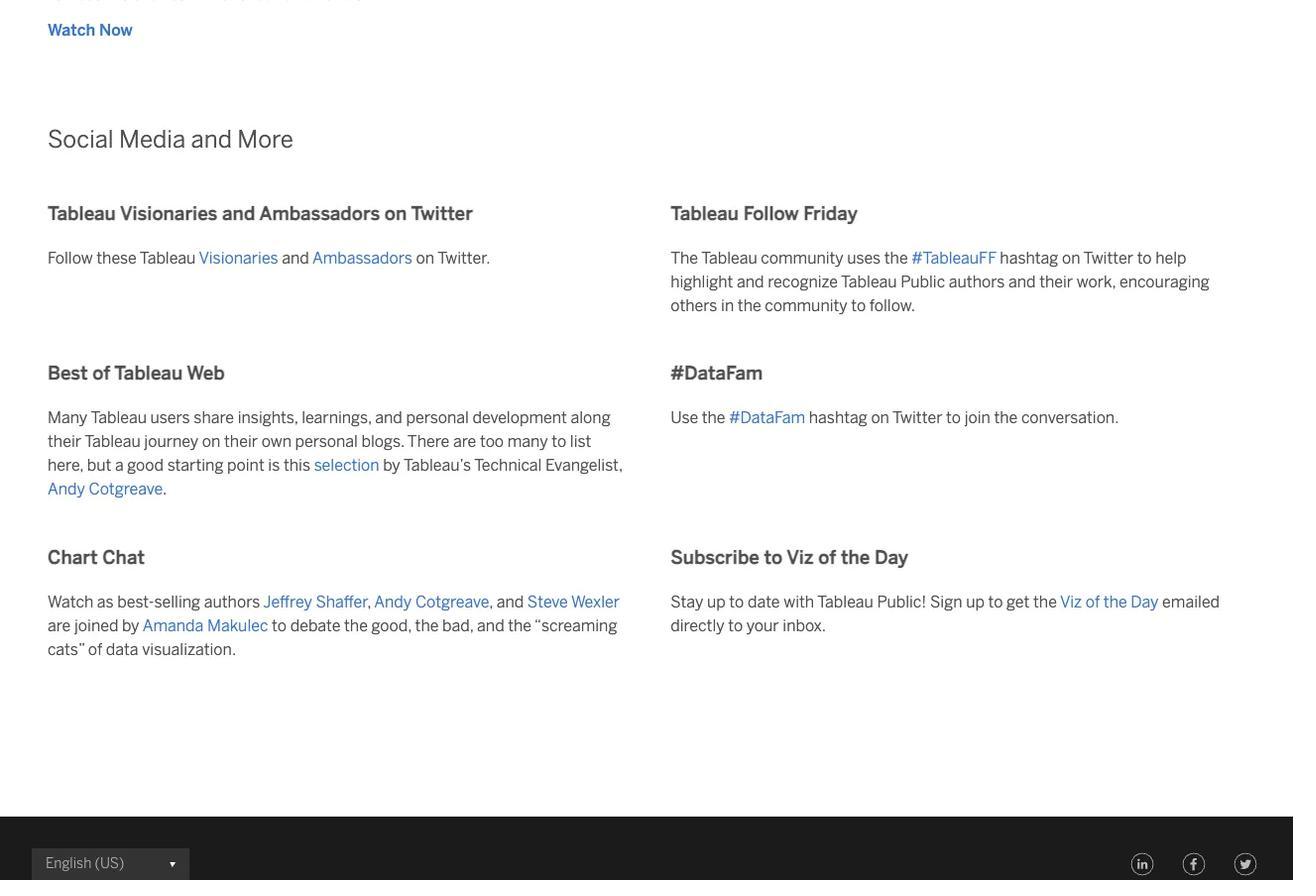 Task type: locate. For each thing, give the bounding box(es) containing it.
, left steve
[[489, 593, 493, 612]]

cotgreave down a
[[89, 480, 163, 499]]

to inside emailed directly to your inbox.
[[728, 617, 743, 636]]

0 vertical spatial cotgreave
[[89, 480, 163, 499]]

selection by tableau's technical evangelist, andy cotgreave .
[[48, 457, 623, 499]]

1 horizontal spatial cotgreave
[[416, 593, 489, 612]]

their inside 'hashtag on twitter to help highlight and recognize tableau public authors and their work, encouraging others in the community to follow.'
[[1040, 273, 1074, 291]]

1 horizontal spatial by
[[383, 457, 401, 475]]

blogs.
[[362, 433, 404, 452]]

friday
[[804, 202, 858, 225]]

are inside watch as best-selling authors jeffrey shaffer , andy cotgreave , and steve wexler are joined by amanda makulec
[[48, 617, 71, 636]]

technical
[[474, 457, 542, 475]]

1 horizontal spatial twitter
[[893, 409, 943, 428]]

hashtag right #datafam link
[[809, 409, 868, 428]]

makulec
[[207, 617, 268, 636]]

2 watch from the top
[[48, 593, 93, 612]]

0 vertical spatial #datafam
[[671, 363, 763, 385]]

0 vertical spatial authors
[[949, 273, 1005, 291]]

are left too
[[453, 433, 476, 452]]

to left follow.
[[851, 296, 866, 315]]

viz
[[787, 547, 814, 569], [1060, 593, 1082, 612]]

0 horizontal spatial by
[[122, 617, 139, 636]]

1 vertical spatial hashtag
[[809, 409, 868, 428]]

1 horizontal spatial authors
[[949, 273, 1005, 291]]

authors up makulec
[[204, 593, 260, 612]]

to down jeffrey
[[272, 617, 287, 636]]

ambassadors
[[259, 202, 380, 225], [312, 249, 413, 268]]

are up cats" at the left of page
[[48, 617, 71, 636]]

of right get
[[1086, 593, 1100, 612]]

to debate the good, the bad, and the "screaming cats" of data visualization.
[[48, 617, 617, 659]]

up right stay
[[707, 593, 726, 612]]

0 vertical spatial twitter
[[411, 202, 473, 225]]

and right the bad,
[[477, 617, 505, 636]]

1 vertical spatial #datafam
[[729, 409, 806, 428]]

by down best-
[[122, 617, 139, 636]]

uses
[[847, 249, 881, 268]]

on up ambassadors link
[[385, 202, 407, 225]]

date
[[748, 593, 780, 612]]

ambassadors link
[[312, 249, 413, 268]]

twitter left the 'join'
[[893, 409, 943, 428]]

personal down learnings,
[[295, 433, 358, 452]]

andy down here,
[[48, 480, 85, 499]]

authors down #tableauff link on the top right
[[949, 273, 1005, 291]]

0 horizontal spatial follow
[[48, 249, 93, 268]]

1 horizontal spatial day
[[1131, 593, 1159, 612]]

the right in
[[738, 296, 762, 315]]

1 vertical spatial andy cotgreave link
[[374, 593, 489, 612]]

2 vertical spatial twitter
[[893, 409, 943, 428]]

along
[[571, 409, 611, 428]]

authors
[[949, 273, 1005, 291], [204, 593, 260, 612]]

english
[[46, 856, 92, 873]]

1 horizontal spatial personal
[[406, 409, 469, 428]]

the
[[885, 249, 908, 268], [738, 296, 762, 315], [702, 409, 726, 428], [994, 409, 1018, 428], [841, 547, 870, 569], [1034, 593, 1057, 612], [1104, 593, 1128, 612], [344, 617, 368, 636], [415, 617, 439, 636], [508, 617, 532, 636]]

best of tableau web
[[48, 363, 225, 385]]

1 vertical spatial andy
[[374, 593, 412, 612]]

0 vertical spatial community
[[761, 249, 844, 268]]

authors inside 'hashtag on twitter to help highlight and recognize tableau public authors and their work, encouraging others in the community to follow.'
[[949, 273, 1005, 291]]

stay up to date with tableau public! sign up to get the viz of the day
[[671, 593, 1159, 612]]

on
[[385, 202, 407, 225], [416, 249, 435, 268], [1062, 249, 1081, 268], [871, 409, 890, 428], [202, 433, 221, 452]]

follow left friday
[[744, 202, 799, 225]]

and up blogs.
[[375, 409, 403, 428]]

0 horizontal spatial hashtag
[[809, 409, 868, 428]]

1 watch from the top
[[48, 21, 95, 40]]

twitter up the work,
[[1084, 249, 1134, 268]]

help
[[1156, 249, 1187, 268]]

is
[[268, 457, 280, 475]]

inbox.
[[783, 617, 826, 636]]

on inside 'hashtag on twitter to help highlight and recognize tableau public authors and their work, encouraging others in the community to follow.'
[[1062, 249, 1081, 268]]

by down blogs.
[[383, 457, 401, 475]]

0 vertical spatial andy
[[48, 480, 85, 499]]

andy
[[48, 480, 85, 499], [374, 593, 412, 612]]

more
[[237, 125, 294, 154]]

1 vertical spatial are
[[48, 617, 71, 636]]

0 horizontal spatial andy
[[48, 480, 85, 499]]

the down steve
[[508, 617, 532, 636]]

visionaries up these
[[120, 202, 218, 225]]

0 horizontal spatial are
[[48, 617, 71, 636]]

journey
[[144, 433, 199, 452]]

of
[[92, 363, 110, 385], [819, 547, 836, 569], [1086, 593, 1100, 612], [88, 641, 102, 659]]

andy inside selection by tableau's technical evangelist, andy cotgreave .
[[48, 480, 85, 499]]

#datafam
[[671, 363, 763, 385], [729, 409, 806, 428]]

1 vertical spatial day
[[1131, 593, 1159, 612]]

0 vertical spatial viz
[[787, 547, 814, 569]]

0 horizontal spatial andy cotgreave link
[[48, 480, 163, 499]]

are
[[453, 433, 476, 452], [48, 617, 71, 636]]

community
[[761, 249, 844, 268], [765, 296, 848, 315]]

1 horizontal spatial follow
[[744, 202, 799, 225]]

their left the work,
[[1040, 273, 1074, 291]]

0 horizontal spatial ,
[[367, 593, 371, 612]]

2 horizontal spatial twitter
[[1084, 249, 1134, 268]]

on up the work,
[[1062, 249, 1081, 268]]

to left your at the bottom right of the page
[[728, 617, 743, 636]]

insights,
[[238, 409, 298, 428]]

day up public!
[[875, 547, 909, 569]]

follow left these
[[48, 249, 93, 268]]

and up "visionaries" link
[[222, 202, 255, 225]]

the
[[671, 249, 698, 268]]

1 vertical spatial viz
[[1060, 593, 1082, 612]]

the right uses
[[885, 249, 908, 268]]

andy cotgreave link down "but" at the bottom
[[48, 480, 163, 499]]

selection link
[[314, 457, 380, 475]]

0 vertical spatial andy cotgreave link
[[48, 480, 163, 499]]

#datafam right use
[[729, 409, 806, 428]]

to left list
[[552, 433, 567, 452]]

and
[[191, 125, 232, 154], [222, 202, 255, 225], [282, 249, 309, 268], [737, 273, 764, 291], [1009, 273, 1036, 291], [375, 409, 403, 428], [497, 593, 524, 612], [477, 617, 505, 636]]

0 vertical spatial watch
[[48, 21, 95, 40]]

best
[[48, 363, 88, 385]]

#tableauff link
[[912, 249, 997, 268]]

0 horizontal spatial personal
[[295, 433, 358, 452]]

starting
[[167, 457, 224, 475]]

of down joined
[[88, 641, 102, 659]]

0 horizontal spatial cotgreave
[[89, 480, 163, 499]]

1 vertical spatial community
[[765, 296, 848, 315]]

and right 'highlight'
[[737, 273, 764, 291]]

and left the work,
[[1009, 273, 1036, 291]]

personal
[[406, 409, 469, 428], [295, 433, 358, 452]]

up
[[707, 593, 726, 612], [966, 593, 985, 612]]

watch inside watch as best-selling authors jeffrey shaffer , andy cotgreave , and steve wexler are joined by amanda makulec
[[48, 593, 93, 612]]

#datafam up use
[[671, 363, 763, 385]]

their up here,
[[48, 433, 81, 452]]

to up date
[[764, 547, 783, 569]]

stay
[[671, 593, 704, 612]]

andy up good,
[[374, 593, 412, 612]]

many
[[48, 409, 88, 428]]

the right use
[[702, 409, 726, 428]]

follow these tableau visionaries and ambassadors on twitter.
[[48, 249, 491, 268]]

0 vertical spatial personal
[[406, 409, 469, 428]]

0 vertical spatial are
[[453, 433, 476, 452]]

cotgreave up the bad,
[[416, 593, 489, 612]]

1 vertical spatial twitter
[[1084, 249, 1134, 268]]

watch as best-selling authors jeffrey shaffer , andy cotgreave , and steve wexler are joined by amanda makulec
[[48, 593, 620, 636]]

cotgreave
[[89, 480, 163, 499], [416, 593, 489, 612]]

1 horizontal spatial are
[[453, 433, 476, 452]]

1 horizontal spatial andy cotgreave link
[[374, 593, 489, 612]]

shaffer
[[316, 593, 367, 612]]

viz right get
[[1060, 593, 1082, 612]]

to left help in the right top of the page
[[1137, 249, 1152, 268]]

0 horizontal spatial up
[[707, 593, 726, 612]]

and left steve
[[497, 593, 524, 612]]

jeffrey shaffer link
[[263, 593, 367, 612]]

1 vertical spatial authors
[[204, 593, 260, 612]]

watch now
[[48, 21, 133, 40]]

of inside to debate the good, the bad, and the "screaming cats" of data visualization.
[[88, 641, 102, 659]]

public!
[[877, 593, 927, 612]]

viz up with
[[787, 547, 814, 569]]

andy cotgreave link for of
[[48, 480, 163, 499]]

watch left now
[[48, 21, 95, 40]]

1 vertical spatial by
[[122, 617, 139, 636]]

1 horizontal spatial up
[[966, 593, 985, 612]]

1 horizontal spatial ,
[[489, 593, 493, 612]]

visionaries down tableau visionaries and ambassadors on twitter
[[199, 249, 278, 268]]

watch
[[48, 21, 95, 40], [48, 593, 93, 612]]

web
[[187, 363, 225, 385]]

many
[[508, 433, 548, 452]]

the left the bad,
[[415, 617, 439, 636]]

community down recognize
[[765, 296, 848, 315]]

bad,
[[443, 617, 474, 636]]

on inside many tableau users share insights, learnings, and personal development along their tableau journey on their own personal blogs. there are too many to list here, but a good starting point is this
[[202, 433, 221, 452]]

and inside watch as best-selling authors jeffrey shaffer , andy cotgreave , and steve wexler are joined by amanda makulec
[[497, 593, 524, 612]]

selling
[[154, 593, 200, 612]]

2 horizontal spatial their
[[1040, 273, 1074, 291]]

twitter up twitter. in the left of the page
[[411, 202, 473, 225]]

0 vertical spatial by
[[383, 457, 401, 475]]

on down share
[[202, 433, 221, 452]]

1 horizontal spatial hashtag
[[1000, 249, 1059, 268]]

0 vertical spatial hashtag
[[1000, 249, 1059, 268]]

day left emailed
[[1131, 593, 1159, 612]]

their up 'point'
[[224, 433, 258, 452]]

english (us)
[[46, 856, 124, 873]]

0 horizontal spatial day
[[875, 547, 909, 569]]

0 horizontal spatial authors
[[204, 593, 260, 612]]

watch left as
[[48, 593, 93, 612]]

day
[[875, 547, 909, 569], [1131, 593, 1159, 612]]

hashtag right #tableauff link on the top right
[[1000, 249, 1059, 268]]

to left get
[[989, 593, 1003, 612]]

0 horizontal spatial viz
[[787, 547, 814, 569]]

hashtag inside 'hashtag on twitter to help highlight and recognize tableau public authors and their work, encouraging others in the community to follow.'
[[1000, 249, 1059, 268]]

andy cotgreave link
[[48, 480, 163, 499], [374, 593, 489, 612]]

2 up from the left
[[966, 593, 985, 612]]

public
[[901, 273, 946, 291]]

, up to debate the good, the bad, and the "screaming cats" of data visualization.
[[367, 593, 371, 612]]

0 horizontal spatial twitter
[[411, 202, 473, 225]]

0 vertical spatial day
[[875, 547, 909, 569]]

point
[[227, 457, 265, 475]]

personal up the there
[[406, 409, 469, 428]]

andy cotgreave link up the bad,
[[374, 593, 489, 612]]

on left the 'join'
[[871, 409, 890, 428]]

of right best
[[92, 363, 110, 385]]

1 horizontal spatial andy
[[374, 593, 412, 612]]

1 vertical spatial watch
[[48, 593, 93, 612]]

highlight
[[671, 273, 734, 291]]

1 vertical spatial cotgreave
[[416, 593, 489, 612]]

community up recognize
[[761, 249, 844, 268]]

#datafam link
[[729, 409, 806, 428]]

up right sign
[[966, 593, 985, 612]]

media
[[119, 125, 186, 154]]



Task type: vqa. For each thing, say whether or not it's contained in the screenshot.
second Up from left
yes



Task type: describe. For each thing, give the bounding box(es) containing it.
subscribe to viz of the day
[[671, 547, 909, 569]]

1 horizontal spatial viz
[[1060, 593, 1082, 612]]

and down tableau visionaries and ambassadors on twitter
[[282, 249, 309, 268]]

"screaming
[[534, 617, 617, 636]]

1 , from the left
[[367, 593, 371, 612]]

jeffrey
[[263, 593, 312, 612]]

good,
[[372, 617, 412, 636]]

1 vertical spatial personal
[[295, 433, 358, 452]]

use the #datafam hashtag on twitter to join the conversation.
[[671, 409, 1119, 428]]

visionaries link
[[199, 249, 278, 268]]

too
[[480, 433, 504, 452]]

amanda
[[143, 617, 204, 636]]

many tableau users share insights, learnings, and personal development along their tableau journey on their own personal blogs. there are too many to list here, but a good starting point is this
[[48, 409, 611, 475]]

as
[[97, 593, 114, 612]]

visualization.
[[142, 641, 236, 659]]

and inside many tableau users share insights, learnings, and personal development along their tableau journey on their own personal blogs. there are too many to list here, but a good starting point is this
[[375, 409, 403, 428]]

and left more
[[191, 125, 232, 154]]

work,
[[1077, 273, 1116, 291]]

watch for watch as best-selling authors jeffrey shaffer , andy cotgreave , and steve wexler are joined by amanda makulec
[[48, 593, 93, 612]]

of up "inbox."
[[819, 547, 836, 569]]

twitter for tableau visionaries and ambassadors on twitter
[[411, 202, 473, 225]]

wexler
[[571, 593, 620, 612]]

get
[[1007, 593, 1030, 612]]

tableau visionaries and ambassadors on twitter
[[48, 202, 473, 225]]

twitter.
[[438, 249, 491, 268]]

debate
[[290, 617, 341, 636]]

watch for watch now
[[48, 21, 95, 40]]

the up 'stay up to date with tableau public! sign up to get the viz of the day'
[[841, 547, 870, 569]]

the right the 'join'
[[994, 409, 1018, 428]]

your
[[747, 617, 779, 636]]

best-
[[117, 593, 154, 612]]

by inside watch as best-selling authors jeffrey shaffer , andy cotgreave , and steve wexler are joined by amanda makulec
[[122, 617, 139, 636]]

0 vertical spatial follow
[[744, 202, 799, 225]]

the down "shaffer"
[[344, 617, 368, 636]]

twitter inside 'hashtag on twitter to help highlight and recognize tableau public authors and their work, encouraging others in the community to follow.'
[[1084, 249, 1134, 268]]

the tableau community uses the #tableauff
[[671, 249, 997, 268]]

list
[[570, 433, 592, 452]]

twitter for use the #datafam hashtag on twitter to join the conversation.
[[893, 409, 943, 428]]

emailed directly to your inbox.
[[671, 593, 1220, 636]]

subscribe
[[671, 547, 760, 569]]

data
[[106, 641, 138, 659]]

tableau's
[[404, 457, 471, 475]]

sign
[[930, 593, 963, 612]]

tableau inside 'hashtag on twitter to help highlight and recognize tableau public authors and their work, encouraging others in the community to follow.'
[[841, 273, 897, 291]]

to inside to debate the good, the bad, and the "screaming cats" of data visualization.
[[272, 617, 287, 636]]

chart chat
[[48, 547, 145, 569]]

cats"
[[48, 641, 85, 659]]

with
[[784, 593, 815, 612]]

0 vertical spatial ambassadors
[[259, 202, 380, 225]]

emailed
[[1163, 593, 1220, 612]]

watch now link
[[48, 19, 133, 43]]

this
[[284, 457, 311, 475]]

the inside 'hashtag on twitter to help highlight and recognize tableau public authors and their work, encouraging others in the community to follow.'
[[738, 296, 762, 315]]

authors inside watch as best-selling authors jeffrey shaffer , andy cotgreave , and steve wexler are joined by amanda makulec
[[204, 593, 260, 612]]

a
[[115, 457, 124, 475]]

by inside selection by tableau's technical evangelist, andy cotgreave .
[[383, 457, 401, 475]]

2 , from the left
[[489, 593, 493, 612]]

to left date
[[729, 593, 744, 612]]

there
[[408, 433, 450, 452]]

follow.
[[870, 296, 916, 315]]

but
[[87, 457, 111, 475]]

and inside to debate the good, the bad, and the "screaming cats" of data visualization.
[[477, 617, 505, 636]]

joined
[[74, 617, 118, 636]]

amanda makulec link
[[143, 617, 268, 636]]

users
[[150, 409, 190, 428]]

cotgreave inside watch as best-selling authors jeffrey shaffer , andy cotgreave , and steve wexler are joined by amanda makulec
[[416, 593, 489, 612]]

1 up from the left
[[707, 593, 726, 612]]

the right get
[[1034, 593, 1057, 612]]

these
[[96, 249, 137, 268]]

#tableauff
[[912, 249, 997, 268]]

1 vertical spatial follow
[[48, 249, 93, 268]]

tableau follow friday
[[671, 202, 858, 225]]

learnings,
[[302, 409, 372, 428]]

are inside many tableau users share insights, learnings, and personal development along their tableau journey on their own personal blogs. there are too many to list here, but a good starting point is this
[[453, 433, 476, 452]]

0 horizontal spatial their
[[48, 433, 81, 452]]

to left the 'join'
[[946, 409, 961, 428]]

good
[[127, 457, 164, 475]]

here,
[[48, 457, 83, 475]]

community inside 'hashtag on twitter to help highlight and recognize tableau public authors and their work, encouraging others in the community to follow.'
[[765, 296, 848, 315]]

viz of the day link
[[1060, 593, 1159, 612]]

andy inside watch as best-selling authors jeffrey shaffer , andy cotgreave , and steve wexler are joined by amanda makulec
[[374, 593, 412, 612]]

join
[[965, 409, 991, 428]]

social
[[48, 125, 114, 154]]

social media and more
[[48, 125, 294, 154]]

now
[[99, 21, 133, 40]]

steve
[[528, 593, 568, 612]]

encouraging
[[1120, 273, 1210, 291]]

1 vertical spatial ambassadors
[[312, 249, 413, 268]]

share
[[194, 409, 234, 428]]

directly
[[671, 617, 725, 636]]

0 vertical spatial visionaries
[[120, 202, 218, 225]]

selection
[[314, 457, 380, 475]]

recognize
[[768, 273, 838, 291]]

the left emailed
[[1104, 593, 1128, 612]]

chat
[[102, 547, 145, 569]]

(us)
[[95, 856, 124, 873]]

to inside many tableau users share insights, learnings, and personal development along their tableau journey on their own personal blogs. there are too many to list here, but a good starting point is this
[[552, 433, 567, 452]]

andy cotgreave link for chat
[[374, 593, 489, 612]]

others
[[671, 296, 718, 315]]

conversation.
[[1022, 409, 1119, 428]]

1 vertical spatial visionaries
[[199, 249, 278, 268]]

.
[[163, 480, 167, 499]]

on left twitter. in the left of the page
[[416, 249, 435, 268]]

development
[[473, 409, 567, 428]]

selected language element
[[46, 849, 176, 881]]

in
[[721, 296, 734, 315]]

1 horizontal spatial their
[[224, 433, 258, 452]]

cotgreave inside selection by tableau's technical evangelist, andy cotgreave .
[[89, 480, 163, 499]]

hashtag on twitter to help highlight and recognize tableau public authors and their work, encouraging others in the community to follow.
[[671, 249, 1210, 315]]

chart
[[48, 547, 98, 569]]

own
[[262, 433, 292, 452]]



